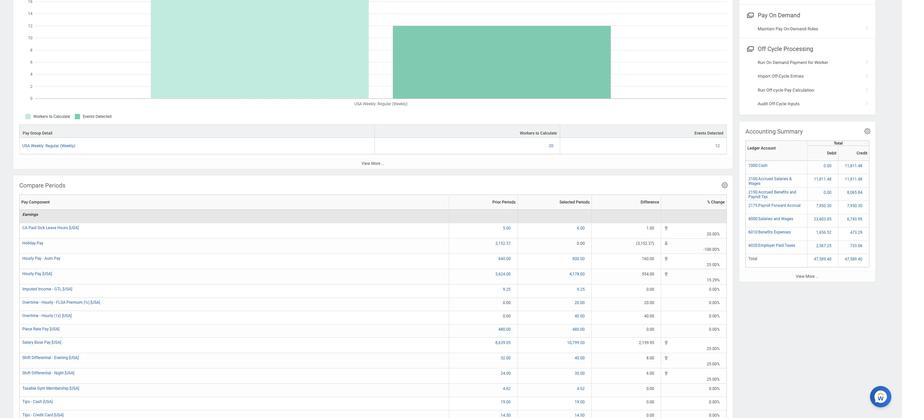 Task type: locate. For each thing, give the bounding box(es) containing it.
4 0.00% from the top
[[710, 327, 720, 332]]

1 0.00% button from the top
[[710, 287, 721, 292]]

demand inside list
[[773, 60, 789, 65]]

19.00 down 30.00 button
[[575, 400, 585, 405]]

47,589.40 down 2,567.25
[[815, 257, 832, 262]]

shift differential - evening [usa]
[[22, 356, 79, 360]]

2 shift from the top
[[22, 371, 31, 376]]

20.00 down 4,178.00 button
[[575, 301, 585, 305]]

3 chevron right image from the top
[[863, 71, 872, 78]]

6,743.95 button
[[848, 217, 864, 222]]

demand up import off-cycle entries
[[773, 60, 789, 65]]

19.00 button down 24.00 button
[[501, 400, 512, 405]]

2 run from the top
[[758, 88, 766, 93]]

1.00
[[647, 226, 655, 231]]

audit off-cycle inputs link
[[740, 97, 876, 111]]

6.00 button down selected periods
[[577, 226, 586, 231]]

1 menu group image from the top
[[746, 10, 755, 19]]

1 horizontal spatial view more ...
[[797, 274, 820, 279]]

0 horizontal spatial 47,589.40
[[815, 257, 832, 262]]

total element
[[749, 255, 758, 261]]

tips left cash
[[22, 400, 30, 404]]

40.00 up the 10,799.00 button at the bottom of the page
[[575, 314, 585, 319]]

cycle inside 'audit off-cycle inputs' link
[[777, 101, 787, 106]]

1 vertical spatial view
[[797, 274, 805, 279]]

7 0.00% button from the top
[[710, 413, 721, 418]]

row
[[19, 125, 727, 138], [19, 138, 727, 154]]

30.00
[[575, 371, 585, 376]]

pay down hourly pay - auto pay
[[35, 272, 41, 276]]

on
[[770, 12, 777, 19], [767, 60, 772, 65]]

2 0.00% from the top
[[710, 301, 720, 305]]

1 vertical spatial differential
[[32, 371, 51, 376]]

pay right holiday
[[37, 241, 43, 246]]

2 0.00% button from the top
[[710, 300, 721, 306]]

[usa] down (1x)
[[50, 327, 59, 332]]

1 vertical spatial wages
[[782, 217, 794, 221]]

run inside 'run on demand payment for worker' link
[[758, 60, 766, 65]]

events
[[695, 131, 707, 136]]

1 horizontal spatial 7,950.30
[[848, 204, 863, 208]]

periods up component
[[45, 182, 66, 189]]

differential up gym
[[32, 371, 51, 376]]

0 vertical spatial ...
[[382, 161, 385, 166]]

paid right ca on the left bottom of the page
[[29, 226, 36, 230]]

pay up maintain at the right top of the page
[[758, 12, 768, 19]]

periods for prior periods
[[502, 200, 516, 205]]

more inside smart calculation run preview element
[[371, 161, 381, 166]]

8,639.05
[[496, 341, 511, 345]]

40.00 button up 30.00
[[575, 356, 586, 361]]

0 horizontal spatial 20.00 button
[[575, 300, 586, 306]]

ca paid sick leave hours [usa]
[[22, 226, 79, 230]]

0 vertical spatial view
[[362, 161, 370, 166]]

11,811.48 down "credit" button on the top
[[845, 164, 863, 168]]

1 horizontal spatial 14.50
[[575, 413, 585, 418]]

paid inside accounting summary element
[[777, 243, 784, 248]]

25.00% button for 6.00
[[707, 377, 721, 382]]

3 25.00% from the top
[[707, 362, 720, 367]]

change
[[712, 200, 725, 205]]

[usa] right the hours
[[69, 226, 79, 230]]

2 tips from the top
[[22, 413, 30, 418]]

0 vertical spatial view more ... link
[[13, 158, 733, 169]]

rate
[[33, 327, 41, 332]]

8.00 button
[[647, 356, 656, 361]]

7,950.30 up '23,603.85' button
[[817, 204, 832, 208]]

4 25.00% button from the top
[[707, 377, 721, 382]]

1 horizontal spatial 20.00
[[645, 301, 655, 305]]

cycle
[[774, 88, 784, 93]]

overtime inside overtime - hourly (1x) [usa] "link"
[[22, 314, 38, 318]]

account
[[761, 146, 776, 151]]

0 horizontal spatial wages
[[749, 181, 761, 186]]

1 vertical spatial view more ... link
[[740, 271, 876, 282]]

1 horizontal spatial 20.00 button
[[645, 300, 656, 306]]

0 horizontal spatial ...
[[382, 161, 385, 166]]

40.00 up 30.00
[[575, 356, 585, 361]]

19.00 button down 30.00 button
[[575, 400, 586, 405]]

0 horizontal spatial 4.62
[[503, 387, 511, 391]]

% change
[[708, 200, 725, 205]]

1 horizontal spatial credit
[[857, 151, 868, 156]]

11,811.48 button up 8,065.84
[[845, 177, 864, 182]]

pay right "auto"
[[54, 256, 60, 261]]

1 480.00 from the left
[[499, 327, 511, 332]]

40.00 button up the 10,799.00 button at the bottom of the page
[[575, 314, 586, 319]]

11,811.48 for 0.00
[[845, 164, 863, 168]]

19.00
[[501, 400, 511, 405], [575, 400, 585, 405]]

ledger account button
[[748, 141, 810, 161]]

11,811.48 button for 11,811.48
[[845, 177, 864, 182]]

off- down import
[[767, 88, 774, 93]]

0 vertical spatial demand
[[779, 12, 801, 19]]

25.00% for 8.00
[[707, 362, 720, 367]]

... inside smart calculation run preview element
[[382, 161, 385, 166]]

7,950.30 button up '6,743.95' in the bottom of the page
[[848, 203, 864, 209]]

run off-cycle pay calculation
[[758, 88, 815, 93]]

pay left "on-"
[[776, 26, 783, 31]]

1 horizontal spatial 47,589.40
[[845, 257, 863, 262]]

0 vertical spatial off-
[[772, 74, 779, 79]]

0 vertical spatial wages
[[749, 181, 761, 186]]

6010:benefits expenses
[[749, 230, 792, 235]]

piece rate pay [usa]
[[22, 327, 59, 332]]

4 25.00% from the top
[[707, 377, 720, 382]]

25.00% for 2,159.95
[[707, 347, 720, 351]]

paid left taxes
[[777, 243, 784, 248]]

pay right rate on the left of page
[[42, 327, 49, 332]]

chevron right image inside maintain pay on-demand rules link
[[863, 24, 872, 31]]

7,950.30 down 8,065.84 button
[[848, 204, 863, 208]]

0 vertical spatial total
[[834, 141, 843, 146]]

compare periods element
[[13, 176, 733, 419]]

and inside 2150:accrued benefits and payroll tax
[[790, 190, 797, 195]]

paid
[[29, 226, 36, 230], [777, 243, 784, 248]]

pay right cycle
[[785, 88, 792, 93]]

4 0.00% button from the top
[[710, 327, 721, 332]]

1 vertical spatial 6.00
[[647, 371, 655, 376]]

shift inside shift differential - evening [usa] link
[[22, 356, 31, 360]]

- inside the tips - cash [usa] link
[[31, 400, 32, 404]]

0 horizontal spatial 9.25
[[503, 287, 511, 292]]

23,603.85
[[815, 217, 832, 222]]

32.00 button
[[501, 356, 512, 361]]

hourly left (1x)
[[42, 314, 53, 318]]

7,950.30 button up '23,603.85' button
[[817, 203, 833, 209]]

processing
[[784, 45, 814, 52]]

20
[[549, 144, 554, 148]]

480.00 up "8,639.05" button
[[499, 327, 511, 332]]

2 9.25 button from the left
[[577, 287, 586, 292]]

(weekly)
[[60, 144, 75, 148]]

160.00 button
[[642, 256, 656, 262]]

4.62 button down 30.00 button
[[577, 386, 586, 392]]

ca
[[22, 226, 28, 230]]

0 horizontal spatial 47,589.40 button
[[815, 257, 833, 262]]

entries
[[791, 74, 804, 79]]

0 vertical spatial and
[[790, 190, 797, 195]]

1 vertical spatial credit
[[33, 413, 44, 418]]

-
[[704, 247, 705, 252], [42, 256, 44, 261], [52, 287, 53, 292], [39, 300, 41, 305], [54, 300, 55, 305], [39, 314, 41, 318], [52, 356, 53, 360], [52, 371, 53, 376], [31, 400, 32, 404], [31, 413, 32, 418]]

6.00 button down 8.00 button
[[647, 371, 656, 376]]

shift down salary
[[22, 356, 31, 360]]

9.25 down 3,624.00 button
[[503, 287, 511, 292]]

0 horizontal spatial 14.50 button
[[501, 413, 512, 418]]

overtime - hourly - flsa premium (½) [usa] link
[[22, 299, 100, 305]]

1 vertical spatial menu group image
[[746, 44, 755, 53]]

554.00
[[642, 272, 655, 277]]

1 19.00 from the left
[[501, 400, 511, 405]]

cycle for inputs
[[777, 101, 787, 106]]

1 horizontal spatial 9.25
[[577, 287, 585, 292]]

smart calculation run preview element
[[13, 0, 733, 169]]

off- inside run off-cycle pay calculation link
[[767, 88, 774, 93]]

1 horizontal spatial 14.50 button
[[575, 413, 586, 418]]

0 horizontal spatial 19.00 button
[[501, 400, 512, 405]]

1 vertical spatial more
[[806, 274, 815, 279]]

shift inside shift differential - night [usa] link
[[22, 371, 31, 376]]

1000:cash link
[[749, 162, 768, 168]]

[usa] right (1x)
[[62, 314, 72, 318]]

1 horizontal spatial total
[[834, 141, 843, 146]]

1 vertical spatial 6.00 button
[[647, 371, 656, 376]]

1 horizontal spatial 480.00
[[573, 327, 585, 332]]

4.62 button
[[503, 386, 512, 392], [577, 386, 586, 392]]

9.25 button down 4,178.00 button
[[577, 287, 586, 292]]

1 shift from the top
[[22, 356, 31, 360]]

salary base pay [usa] link
[[22, 339, 61, 345]]

overtime up piece
[[22, 314, 38, 318]]

2 47,589.40 from the left
[[845, 257, 863, 262]]

demand up maintain pay on-demand rules
[[779, 12, 801, 19]]

2 row from the top
[[19, 138, 727, 154]]

holiday pay
[[22, 241, 43, 246]]

11,811.48
[[845, 164, 863, 168], [815, 177, 832, 182], [845, 177, 863, 182]]

off- inside import off-cycle entries link
[[772, 74, 779, 79]]

0 horizontal spatial 7,950.30
[[817, 204, 832, 208]]

periods inside "button"
[[576, 200, 590, 205]]

0.00%
[[710, 287, 720, 292], [710, 301, 720, 305], [710, 314, 720, 319], [710, 327, 720, 332], [710, 387, 720, 391], [710, 400, 720, 405], [710, 413, 720, 418]]

4 chevron right image from the top
[[863, 99, 872, 106]]

chevron right image for maintain pay on-demand rules
[[863, 24, 872, 31]]

overtime down imputed
[[22, 300, 38, 305]]

9.25 down 4,178.00 button
[[577, 287, 585, 292]]

47,589.40 button down the '733.06'
[[845, 257, 864, 262]]

2 19.00 button from the left
[[575, 400, 586, 405]]

chevron right image inside import off-cycle entries link
[[863, 71, 872, 78]]

menu group image
[[746, 10, 755, 19], [746, 44, 755, 53]]

2 9.25 from the left
[[577, 287, 585, 292]]

6000:salaries and wages
[[749, 217, 794, 221]]

weekly:
[[31, 144, 45, 148]]

0 vertical spatial shift
[[22, 356, 31, 360]]

menu group image left pay on demand
[[746, 10, 755, 19]]

0.00% for 20.00
[[710, 301, 720, 305]]

accounting
[[746, 128, 776, 135]]

off- for import
[[772, 74, 779, 79]]

hourly pay - auto pay link
[[22, 255, 60, 261]]

0 horizontal spatial 4.62 button
[[503, 386, 512, 392]]

overtime
[[22, 300, 38, 305], [22, 314, 38, 318]]

list
[[740, 56, 876, 111]]

imputed income - gtl [usa] link
[[22, 286, 72, 292]]

2 differential from the top
[[32, 371, 51, 376]]

20.00 down 554.00 button
[[645, 301, 655, 305]]

and down forward
[[774, 217, 781, 221]]

... inside accounting summary element
[[816, 274, 820, 279]]

1 0.00% from the top
[[710, 287, 720, 292]]

chevron right image
[[863, 24, 872, 31], [863, 58, 872, 64], [863, 71, 872, 78], [863, 99, 872, 106]]

40.00 button up 2,159.95 button
[[645, 314, 656, 319]]

0 horizontal spatial paid
[[29, 226, 36, 230]]

chevron right image inside 'run on demand payment for worker' link
[[863, 58, 872, 64]]

periods for selected periods
[[576, 200, 590, 205]]

1 horizontal spatial paid
[[777, 243, 784, 248]]

1 horizontal spatial 19.00
[[575, 400, 585, 405]]

hourly up overtime - hourly (1x) [usa] "link"
[[42, 300, 53, 305]]

workers
[[520, 131, 535, 136]]

tips - credit card [usa] link
[[22, 412, 64, 418]]

2 25.00% from the top
[[707, 347, 720, 351]]

6 0.00% button from the top
[[710, 400, 721, 405]]

flsa
[[56, 300, 66, 305]]

11,811.48 button
[[845, 163, 864, 169], [815, 177, 833, 182], [845, 177, 864, 182]]

1 vertical spatial shift
[[22, 371, 31, 376]]

1 horizontal spatial 19.00 button
[[575, 400, 586, 405]]

2 25.00% button from the top
[[707, 346, 721, 352]]

more inside accounting summary element
[[806, 274, 815, 279]]

1 vertical spatial off-
[[767, 88, 774, 93]]

compare
[[19, 182, 44, 189]]

pay left "auto"
[[35, 256, 41, 261]]

usa weekly: regular (weekly) link
[[22, 142, 75, 148]]

3 0.00% from the top
[[710, 314, 720, 319]]

1 vertical spatial view more ...
[[797, 274, 820, 279]]

off- right audit
[[770, 101, 777, 106]]

0 vertical spatial 6.00
[[577, 226, 585, 231]]

total down "6020:employer"
[[749, 257, 758, 261]]

row containing pay group detail
[[19, 125, 727, 138]]

3 0.00% button from the top
[[710, 314, 721, 319]]

0 horizontal spatial credit
[[33, 413, 44, 418]]

periods right prior
[[502, 200, 516, 205]]

473.29 button
[[851, 230, 864, 235]]

100.00%
[[705, 247, 720, 252]]

detail
[[42, 131, 52, 136]]

2 vertical spatial cycle
[[777, 101, 787, 106]]

and right benefits
[[790, 190, 797, 195]]

40.00 button for 8.00
[[575, 356, 586, 361]]

paid for sick
[[29, 226, 36, 230]]

7,950.30
[[817, 204, 832, 208], [848, 204, 863, 208]]

0.00% button for 4.62
[[710, 386, 721, 392]]

1 horizontal spatial periods
[[502, 200, 516, 205]]

taxes
[[785, 243, 796, 248]]

2 vertical spatial off-
[[770, 101, 777, 106]]

total up debit at the right top of page
[[834, 141, 843, 146]]

prior periods image
[[452, 212, 515, 217]]

demand for pay on demand
[[779, 12, 801, 19]]

2 horizontal spatial periods
[[576, 200, 590, 205]]

2 overtime from the top
[[22, 314, 38, 318]]

0 horizontal spatial total
[[749, 257, 758, 261]]

0 horizontal spatial 6.00
[[577, 226, 585, 231]]

1 horizontal spatial 480.00 button
[[573, 327, 586, 332]]

2 20.00 from the left
[[645, 301, 655, 305]]

1 480.00 button from the left
[[499, 327, 512, 332]]

2150:accrued benefits and payroll tax link
[[749, 189, 797, 199]]

2 20.00 button from the left
[[645, 300, 656, 306]]

0 horizontal spatial view more ...
[[362, 161, 385, 166]]

9.25 button down 3,624.00 button
[[503, 287, 512, 292]]

on inside 'run on demand payment for worker' link
[[767, 60, 772, 65]]

1 14.50 button from the left
[[501, 413, 512, 418]]

0 horizontal spatial 19.00
[[501, 400, 511, 405]]

5.00
[[503, 226, 511, 231]]

chevron right image
[[863, 85, 872, 92]]

1 horizontal spatial view
[[797, 274, 805, 279]]

on up import
[[767, 60, 772, 65]]

1 horizontal spatial more
[[806, 274, 815, 279]]

shift
[[22, 356, 31, 360], [22, 371, 31, 376]]

25.00% for 160.00
[[707, 263, 720, 267]]

pay inside salary base pay [usa] link
[[44, 340, 51, 345]]

1 horizontal spatial view more ... link
[[740, 271, 876, 282]]

0 horizontal spatial and
[[774, 217, 781, 221]]

6000:salaries and wages link
[[749, 215, 794, 221]]

pay up earnings element
[[21, 200, 28, 205]]

1 25.00% button from the top
[[707, 262, 721, 268]]

47,589.40
[[815, 257, 832, 262], [845, 257, 863, 262]]

19.00 button
[[501, 400, 512, 405], [575, 400, 586, 405]]

25.00%
[[707, 263, 720, 267], [707, 347, 720, 351], [707, 362, 720, 367], [707, 377, 720, 382]]

selected periods button
[[520, 195, 594, 210]]

pay inside holiday pay link
[[37, 241, 43, 246]]

1 9.25 from the left
[[503, 287, 511, 292]]

0 vertical spatial overtime
[[22, 300, 38, 305]]

differential down salary base pay [usa]
[[32, 356, 51, 360]]

cycle inside import off-cycle entries link
[[779, 74, 790, 79]]

imputed income - gtl [usa]
[[22, 287, 72, 292]]

1 horizontal spatial 4.62
[[577, 387, 585, 391]]

chevron right image inside 'audit off-cycle inputs' link
[[863, 99, 872, 106]]

shift up taxable
[[22, 371, 31, 376]]

2 14.50 from the left
[[575, 413, 585, 418]]

11,811.48 button down "credit" button on the top
[[845, 163, 864, 169]]

pay left group
[[23, 131, 29, 136]]

demand left rules
[[791, 26, 807, 31]]

off- inside 'audit off-cycle inputs' link
[[770, 101, 777, 106]]

19.00 for 2nd 19.00 button
[[575, 400, 585, 405]]

run inside run off-cycle pay calculation link
[[758, 88, 766, 93]]

run down off
[[758, 60, 766, 65]]

1 20.00 from the left
[[575, 301, 585, 305]]

5 0.00% from the top
[[710, 387, 720, 391]]

run up audit
[[758, 88, 766, 93]]

0 horizontal spatial view
[[362, 161, 370, 166]]

640.00
[[499, 257, 511, 261]]

salary base pay [usa]
[[22, 340, 61, 345]]

4.62 button down 24.00 button
[[503, 386, 512, 392]]

1 vertical spatial cycle
[[779, 74, 790, 79]]

7 0.00% from the top
[[710, 413, 720, 418]]

earnings element
[[22, 211, 38, 217]]

credit left card
[[33, 413, 44, 418]]

- inside imputed income - gtl [usa] link
[[52, 287, 53, 292]]

1 47,589.40 button from the left
[[815, 257, 833, 262]]

1 vertical spatial on
[[767, 60, 772, 65]]

0 vertical spatial more
[[371, 161, 381, 166]]

paid inside 'link'
[[29, 226, 36, 230]]

chevron right image for import off-cycle entries
[[863, 71, 872, 78]]

14.50 button
[[501, 413, 512, 418], [575, 413, 586, 418]]

1 vertical spatial tips
[[22, 413, 30, 418]]

0 vertical spatial view more ...
[[362, 161, 385, 166]]

(1x)
[[54, 314, 61, 318]]

cycle right off
[[768, 45, 783, 52]]

5 0.00% button from the top
[[710, 386, 721, 392]]

20.00 button down 4,178.00 button
[[575, 300, 586, 306]]

20.00 button down 554.00 button
[[645, 300, 656, 306]]

0 vertical spatial 6.00 button
[[577, 226, 586, 231]]

0 horizontal spatial more
[[371, 161, 381, 166]]

47,589.40 button down 2,567.25
[[815, 257, 833, 262]]

selected periods
[[560, 200, 590, 205]]

11,811.48 up 8,065.84
[[845, 177, 863, 182]]

gtl
[[54, 287, 62, 292]]

differential
[[32, 356, 51, 360], [32, 371, 51, 376]]

0 vertical spatial on
[[770, 12, 777, 19]]

1 vertical spatial ...
[[816, 274, 820, 279]]

on-
[[784, 26, 791, 31]]

1 horizontal spatial 4.62 button
[[577, 386, 586, 392]]

0.00% button for 480.00
[[710, 327, 721, 332]]

1 horizontal spatial 9.25 button
[[577, 287, 586, 292]]

2 19.00 from the left
[[575, 400, 585, 405]]

chevron right image for audit off-cycle inputs
[[863, 99, 872, 106]]

credit down configure accounting summary icon
[[857, 151, 868, 156]]

2 vertical spatial demand
[[773, 60, 789, 65]]

1 horizontal spatial 7,950.30 button
[[848, 203, 864, 209]]

2 menu group image from the top
[[746, 44, 755, 53]]

differential for evening
[[32, 356, 51, 360]]

1 7,950.30 button from the left
[[817, 203, 833, 209]]

detected
[[708, 131, 724, 136]]

[usa] right night
[[65, 371, 74, 376]]

6000:salaries
[[749, 217, 773, 221]]

0.00% for 19.00
[[710, 400, 720, 405]]

view inside accounting summary element
[[797, 274, 805, 279]]

0 vertical spatial credit
[[857, 151, 868, 156]]

6.00 down selected periods
[[577, 226, 585, 231]]

2 14.50 button from the left
[[575, 413, 586, 418]]

sick
[[37, 226, 45, 230]]

pay inside "hourly pay [usa]" link
[[35, 272, 41, 276]]

0 horizontal spatial 480.00 button
[[499, 327, 512, 332]]

0 vertical spatial differential
[[32, 356, 51, 360]]

0 vertical spatial paid
[[29, 226, 36, 230]]

- inside '-100.00%' button
[[704, 247, 705, 252]]

1 differential from the top
[[32, 356, 51, 360]]

1 25.00% from the top
[[707, 263, 720, 267]]

0 vertical spatial run
[[758, 60, 766, 65]]

1 tips from the top
[[22, 400, 30, 404]]

6 0.00% from the top
[[710, 400, 720, 405]]

1 run from the top
[[758, 60, 766, 65]]

differential for night
[[32, 371, 51, 376]]

0 horizontal spatial 480.00
[[499, 327, 511, 332]]

3 25.00% button from the top
[[707, 362, 721, 367]]

[usa] right gtl
[[63, 287, 72, 292]]

1 4.62 from the left
[[503, 387, 511, 391]]

menu group image left off
[[746, 44, 755, 53]]

0.00% for 40.00
[[710, 314, 720, 319]]

2 4.62 from the left
[[577, 387, 585, 391]]

1 vertical spatial paid
[[777, 243, 784, 248]]

4.62 down 30.00 button
[[577, 387, 585, 391]]

-100.00% button
[[704, 247, 721, 252]]

1 row from the top
[[19, 125, 727, 138]]

periods right selected
[[576, 200, 590, 205]]

4.62 down 24.00 button
[[503, 387, 511, 391]]

1 chevron right image from the top
[[863, 24, 872, 31]]

480.00 button up the 10,799.00 button at the bottom of the page
[[573, 327, 586, 332]]

summary
[[778, 128, 803, 135]]

cycle left entries
[[779, 74, 790, 79]]

shift differential - night [usa]
[[22, 371, 74, 376]]

periods inside button
[[502, 200, 516, 205]]

off- right import
[[772, 74, 779, 79]]

[usa] right (½)
[[91, 300, 100, 305]]

2175:payroll
[[749, 203, 771, 208]]

1 horizontal spatial wages
[[782, 217, 794, 221]]

0 horizontal spatial 7,950.30 button
[[817, 203, 833, 209]]

0 vertical spatial cycle
[[768, 45, 783, 52]]

pay inside the pay component button
[[21, 200, 28, 205]]

0 horizontal spatial 14.50
[[501, 413, 511, 418]]

[usa] right cash
[[43, 400, 53, 404]]

on up maintain at the right top of the page
[[770, 12, 777, 19]]

tax
[[762, 195, 768, 199]]

pay right base
[[44, 340, 51, 345]]

1 horizontal spatial 47,589.40 button
[[845, 257, 864, 262]]

0.00% button for 19.00
[[710, 400, 721, 405]]

2 chevron right image from the top
[[863, 58, 872, 64]]

480.00 button
[[499, 327, 512, 332], [573, 327, 586, 332]]

0 horizontal spatial periods
[[45, 182, 66, 189]]

1 horizontal spatial 6.00
[[647, 371, 655, 376]]

1 overtime from the top
[[22, 300, 38, 305]]

1.00 button
[[647, 226, 656, 231]]

periods
[[45, 182, 66, 189], [502, 200, 516, 205], [576, 200, 590, 205]]

[usa] right card
[[54, 413, 64, 418]]

0 vertical spatial tips
[[22, 400, 30, 404]]

0 horizontal spatial 20.00
[[575, 301, 585, 305]]

overtime inside overtime - hourly - flsa premium (½) [usa] link
[[22, 300, 38, 305]]

wages up expenses at the right bottom of page
[[782, 217, 794, 221]]

cycle left inputs
[[777, 101, 787, 106]]

0 horizontal spatial 9.25 button
[[503, 287, 512, 292]]



Task type: vqa. For each thing, say whether or not it's contained in the screenshot.


Task type: describe. For each thing, give the bounding box(es) containing it.
events detected
[[695, 131, 724, 136]]

1 horizontal spatial 6.00 button
[[647, 371, 656, 376]]

view for leftmost view more ... link
[[362, 161, 370, 166]]

tips for tips - credit card [usa]
[[22, 413, 30, 418]]

card
[[45, 413, 53, 418]]

3,624.00
[[496, 272, 511, 277]]

tips - credit card [usa]
[[22, 413, 64, 418]]

accounting summary
[[746, 128, 803, 135]]

0.00% for 480.00
[[710, 327, 720, 332]]

ca paid sick leave hours [usa] link
[[22, 224, 79, 230]]

% change button
[[663, 200, 725, 205]]

1 7,950.30 from the left
[[817, 204, 832, 208]]

run on demand payment for worker link
[[740, 56, 876, 69]]

overtime for overtime - hourly - flsa premium (½) [usa]
[[22, 300, 38, 305]]

- inside hourly pay - auto pay link
[[42, 256, 44, 261]]

1 vertical spatial total
[[749, 257, 758, 261]]

8,065.84
[[848, 190, 863, 195]]

- inside shift differential - evening [usa] link
[[52, 356, 53, 360]]

to
[[536, 131, 540, 136]]

pay inside pay group detail "popup button"
[[23, 131, 29, 136]]

overtime - hourly - flsa premium (½) [usa]
[[22, 300, 100, 305]]

view more ... inside smart calculation run preview element
[[362, 161, 385, 166]]

0 horizontal spatial view more ... link
[[13, 158, 733, 169]]

holiday
[[22, 241, 36, 246]]

expenses
[[774, 230, 792, 235]]

1000:cash
[[749, 163, 768, 168]]

25.00% button for 160.00
[[707, 262, 721, 268]]

shift for shift differential - night [usa]
[[22, 371, 31, 376]]

cash
[[33, 400, 42, 404]]

2 47,589.40 button from the left
[[845, 257, 864, 262]]

row containing usa weekly: regular (weekly)
[[19, 138, 727, 154]]

off
[[758, 45, 767, 52]]

1 vertical spatial demand
[[791, 26, 807, 31]]

base
[[34, 340, 43, 345]]

more for bottommost view more ... link
[[806, 274, 815, 279]]

1,656.52 button
[[817, 230, 833, 235]]

usa weekly: regular (weekly)
[[22, 144, 75, 148]]

on for pay
[[770, 12, 777, 19]]

list containing run on demand payment for worker
[[740, 56, 876, 111]]

4.62 for 2nd 4.62 button
[[577, 387, 585, 391]]

25.00% button for 8.00
[[707, 362, 721, 367]]

run for run on demand payment for worker
[[758, 60, 766, 65]]

hourly pay - auto pay
[[22, 256, 60, 261]]

11,811.48 button down debit at the right top of page
[[815, 177, 833, 182]]

1 47,589.40 from the left
[[815, 257, 832, 262]]

&
[[790, 177, 792, 181]]

- inside shift differential - night [usa] link
[[52, 371, 53, 376]]

hourly inside "link"
[[42, 314, 53, 318]]

prior periods button
[[451, 195, 520, 210]]

pay inside run off-cycle pay calculation link
[[785, 88, 792, 93]]

2100:accrued salaries & wages link
[[749, 175, 792, 186]]

evening
[[54, 356, 68, 360]]

configure accounting summary image
[[864, 128, 872, 135]]

30.00 button
[[575, 371, 586, 376]]

view more ... inside accounting summary element
[[797, 274, 820, 279]]

hourly up imputed
[[22, 272, 34, 276]]

0.00% for 9.25
[[710, 287, 720, 292]]

0.00% for 4.62
[[710, 387, 720, 391]]

25.00% for 6.00
[[707, 377, 720, 382]]

hourly pay [usa]
[[22, 272, 52, 276]]

shift for shift differential - evening [usa]
[[22, 356, 31, 360]]

0.00% for 14.50
[[710, 413, 720, 418]]

pay group detail button
[[20, 125, 375, 138]]

40.00 for 40.00
[[575, 314, 585, 319]]

20.00 for 1st 20.00 button from the right
[[645, 301, 655, 305]]

9.25 for second 9.25 button from right
[[503, 287, 511, 292]]

4.62 for first 4.62 button from the left
[[503, 387, 511, 391]]

workers to calculate
[[520, 131, 557, 136]]

view for bottommost view more ... link
[[797, 274, 805, 279]]

income
[[38, 287, 51, 292]]

[usa] right evening
[[69, 356, 79, 360]]

overtime - hourly (1x) [usa] link
[[22, 312, 72, 318]]

20.00%
[[707, 232, 720, 237]]

forward
[[772, 203, 787, 208]]

pay inside 'piece rate pay [usa]' link
[[42, 327, 49, 332]]

[usa] inside 'link'
[[69, 226, 79, 230]]

paid for taxes
[[777, 243, 784, 248]]

4,178.00 button
[[570, 272, 586, 277]]

40.00 up 2,159.95 button
[[645, 314, 655, 319]]

leave
[[46, 226, 56, 230]]

0.00% button for 20.00
[[710, 300, 721, 306]]

demand for run on demand payment for worker
[[773, 60, 789, 65]]

[usa] up imputed income - gtl [usa] link on the bottom
[[42, 272, 52, 276]]

pay component button
[[21, 195, 452, 210]]

%
[[708, 200, 711, 205]]

2 7,950.30 from the left
[[848, 204, 863, 208]]

8,065.84 button
[[848, 190, 864, 195]]

11,811.48 for 11,811.48
[[845, 177, 863, 182]]

pay inside maintain pay on-demand rules link
[[776, 26, 783, 31]]

6.00 for left the 6.00 button
[[577, 226, 585, 231]]

2 7,950.30 button from the left
[[848, 203, 864, 209]]

cycle for entries
[[779, 74, 790, 79]]

audit
[[758, 101, 768, 106]]

hours
[[57, 226, 68, 230]]

20.00% button
[[707, 232, 721, 237]]

800.00
[[573, 257, 585, 261]]

tips - cash [usa]
[[22, 400, 53, 404]]

tips for tips - cash [usa]
[[22, 400, 30, 404]]

piece
[[22, 327, 32, 332]]

6010:benefits
[[749, 230, 773, 235]]

0.00% button for 14.50
[[710, 413, 721, 418]]

15.29%
[[707, 278, 720, 283]]

payment
[[791, 60, 808, 65]]

events detected button
[[561, 125, 727, 138]]

ledger account
[[748, 146, 776, 151]]

overtime for overtime - hourly (1x) [usa]
[[22, 314, 38, 318]]

on for run
[[767, 60, 772, 65]]

import off-cycle entries link
[[740, 69, 876, 83]]

19.00 for first 19.00 button
[[501, 400, 511, 405]]

hourly down holiday
[[22, 256, 34, 261]]

11,811.48 button for 0.00
[[845, 163, 864, 169]]

menu group image for pay on demand
[[746, 10, 755, 19]]

menu group image for off cycle processing
[[746, 44, 755, 53]]

pay group detail
[[23, 131, 52, 136]]

earnings
[[22, 212, 38, 217]]

- inside overtime - hourly (1x) [usa] "link"
[[39, 314, 41, 318]]

- inside tips - credit card [usa] link
[[31, 413, 32, 418]]

maintain pay on-demand rules
[[758, 26, 819, 31]]

2 4.62 button from the left
[[577, 386, 586, 392]]

piece rate pay [usa] link
[[22, 326, 59, 332]]

1 20.00 button from the left
[[575, 300, 586, 306]]

25.00% button for 2,159.95
[[707, 346, 721, 352]]

periods for compare periods
[[45, 182, 66, 189]]

credit button
[[841, 151, 868, 156]]

10,799.00
[[568, 341, 585, 345]]

0.00% button for 9.25
[[710, 287, 721, 292]]

12 button
[[716, 143, 721, 149]]

2150:accrued benefits and payroll tax
[[749, 190, 797, 199]]

20.00 for first 20.00 button from left
[[575, 301, 585, 305]]

off- for run
[[767, 88, 774, 93]]

more for leftmost view more ... link
[[371, 161, 381, 166]]

selected periods image
[[521, 212, 589, 217]]

taxable gym membership [usa]
[[22, 386, 79, 391]]

2,567.25 button
[[817, 243, 833, 249]]

calculate
[[541, 131, 557, 136]]

accounting summary element
[[740, 122, 876, 282]]

1 vertical spatial and
[[774, 217, 781, 221]]

3,152.37 button
[[496, 241, 512, 246]]

40.00 for 8.00
[[575, 356, 585, 361]]

800.00 button
[[573, 256, 586, 262]]

40.00 button for 40.00
[[575, 314, 586, 319]]

8.00
[[647, 356, 655, 361]]

difference
[[641, 200, 660, 205]]

2 480.00 button from the left
[[573, 327, 586, 332]]

workers to calculate button
[[375, 125, 560, 138]]

import
[[758, 74, 771, 79]]

0 horizontal spatial 6.00 button
[[577, 226, 586, 231]]

[usa] inside "link"
[[62, 314, 72, 318]]

[usa] up shift differential - evening [usa] link
[[52, 340, 61, 345]]

debit button
[[810, 141, 841, 156]]

6020:employer paid taxes link
[[749, 242, 796, 248]]

554.00 button
[[642, 272, 656, 277]]

[usa] right membership
[[70, 386, 79, 391]]

1 4.62 button from the left
[[503, 386, 512, 392]]

6.00 for the right the 6.00 button
[[647, 371, 655, 376]]

2175:payroll forward accrual link
[[749, 202, 801, 208]]

wages inside the 2100:accrued salaries & wages
[[749, 181, 761, 186]]

2 480.00 from the left
[[573, 327, 585, 332]]

credit inside accounting summary element
[[857, 151, 868, 156]]

11,811.48 down debit at the right top of page
[[815, 177, 832, 182]]

membership
[[46, 386, 69, 391]]

configure compare periods image
[[722, 182, 729, 189]]

run for run off-cycle pay calculation
[[758, 88, 766, 93]]

9.25 for first 9.25 button from right
[[577, 287, 585, 292]]

32.00
[[501, 356, 511, 361]]

1 14.50 from the left
[[501, 413, 511, 418]]

1 19.00 button from the left
[[501, 400, 512, 405]]

-100.00%
[[704, 247, 720, 252]]

benefits
[[775, 190, 789, 195]]

import off-cycle entries
[[758, 74, 804, 79]]

0.00% button for 40.00
[[710, 314, 721, 319]]

credit inside compare periods element
[[33, 413, 44, 418]]

compare periods
[[19, 182, 66, 189]]

chevron right image for run on demand payment for worker
[[863, 58, 872, 64]]

difference image
[[595, 212, 659, 217]]

473.29
[[851, 230, 863, 235]]

1 9.25 button from the left
[[503, 287, 512, 292]]

off cycle processing
[[758, 45, 814, 52]]

premium
[[67, 300, 83, 305]]

off- for audit
[[770, 101, 777, 106]]

6,743.95
[[848, 217, 863, 222]]

accrual
[[788, 203, 801, 208]]



